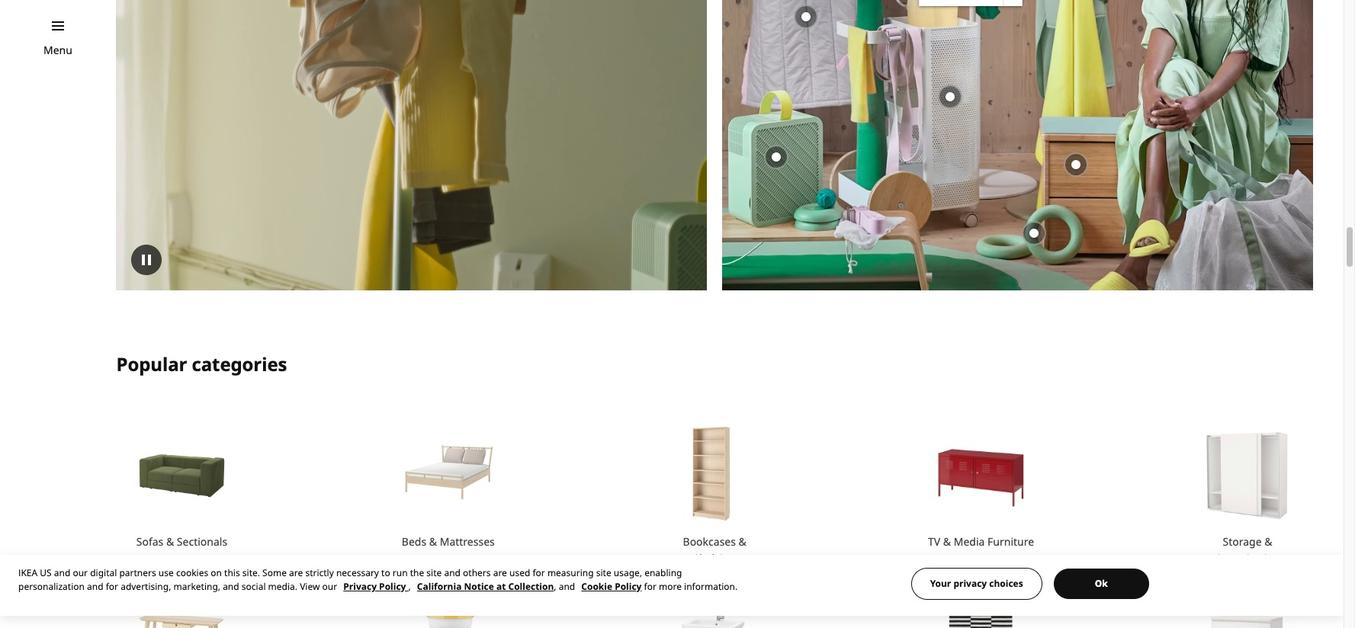 Task type: locate. For each thing, give the bounding box(es) containing it.
and down digital
[[87, 580, 103, 593]]

shop tables and desks image
[[128, 591, 235, 628]]

use
[[158, 567, 174, 580]]

site
[[427, 567, 442, 580], [596, 567, 611, 580]]

some
[[262, 567, 287, 580]]

2 , from the left
[[554, 580, 556, 593]]

site up cookie
[[596, 567, 611, 580]]

3 & from the left
[[739, 534, 746, 549]]

1 are from the left
[[289, 567, 303, 580]]

1 horizontal spatial site
[[596, 567, 611, 580]]

0 horizontal spatial for
[[106, 580, 118, 593]]

privacy policy , california notice at collection , and cookie policy for more information.
[[343, 580, 738, 593]]

our left digital
[[73, 567, 88, 580]]

and down measuring
[[559, 580, 575, 593]]

on
[[211, 567, 222, 580]]

& for tv
[[943, 534, 951, 549]]

& inside storage & organization
[[1265, 534, 1272, 549]]

0 horizontal spatial ,
[[408, 580, 411, 593]]

categories
[[192, 351, 287, 377]]

more
[[659, 580, 682, 593]]

& right sofas on the left
[[166, 534, 174, 549]]

beds & mattresses
[[402, 534, 495, 549]]

for down enabling
[[644, 580, 657, 593]]

& inside the bookcases & shelving
[[739, 534, 746, 549]]

,
[[408, 580, 411, 593], [554, 580, 556, 593]]

privacy
[[343, 580, 377, 593]]

&
[[166, 534, 174, 549], [429, 534, 437, 549], [739, 534, 746, 549], [943, 534, 951, 549], [1265, 534, 1272, 549]]

popular categories
[[116, 351, 287, 377]]

1 policy from the left
[[379, 580, 406, 593]]

1 vertical spatial our
[[322, 580, 337, 593]]

2 policy from the left
[[615, 580, 642, 593]]

0 horizontal spatial site
[[427, 567, 442, 580]]

5 & from the left
[[1265, 534, 1272, 549]]

0 horizontal spatial policy
[[379, 580, 406, 593]]

and
[[54, 567, 70, 580], [444, 567, 461, 580], [87, 580, 103, 593], [223, 580, 239, 593], [559, 580, 575, 593]]

2 are from the left
[[493, 567, 507, 580]]

bookcases
[[683, 534, 736, 549]]

for up privacy policy , california notice at collection , and cookie policy for more information.
[[533, 567, 545, 580]]

and up california on the bottom of page
[[444, 567, 461, 580]]

your privacy choices
[[930, 577, 1023, 590]]

& right beds
[[429, 534, 437, 549]]

ikea
[[18, 567, 38, 580]]

storage & organization
[[1215, 534, 1280, 566]]

2 site from the left
[[596, 567, 611, 580]]

2 & from the left
[[429, 534, 437, 549]]

shop armoires and wardrobes image
[[1194, 591, 1301, 628]]

measuring
[[547, 567, 594, 580]]

1 horizontal spatial our
[[322, 580, 337, 593]]

policy down to
[[379, 580, 406, 593]]

1 horizontal spatial are
[[493, 567, 507, 580]]

social
[[242, 580, 266, 593]]

1 horizontal spatial ,
[[554, 580, 556, 593]]

media.
[[268, 580, 297, 593]]

policy
[[379, 580, 406, 593], [615, 580, 642, 593]]

beds & mattresses link
[[402, 534, 495, 549]]

tv & media furniture
[[928, 534, 1034, 549]]

privacy policy link
[[343, 580, 408, 593]]

1 , from the left
[[408, 580, 411, 593]]

for
[[533, 567, 545, 580], [106, 580, 118, 593], [644, 580, 657, 593]]

1 horizontal spatial for
[[533, 567, 545, 580]]

& right storage
[[1265, 534, 1272, 549]]

are up media.
[[289, 567, 303, 580]]

site up california on the bottom of page
[[427, 567, 442, 580]]

are up at
[[493, 567, 507, 580]]

are
[[289, 567, 303, 580], [493, 567, 507, 580]]

policy down usage,
[[615, 580, 642, 593]]

, down the
[[408, 580, 411, 593]]

shelving
[[693, 551, 736, 566]]

for down digital
[[106, 580, 118, 593]]

0 horizontal spatial are
[[289, 567, 303, 580]]

partners
[[119, 567, 156, 580]]

1 site from the left
[[427, 567, 442, 580]]

storage
[[1223, 534, 1262, 549]]

& right bookcases
[[739, 534, 746, 549]]

bookcases & shelving link
[[683, 534, 746, 566]]

shop tv and media furniture image
[[928, 421, 1035, 527]]

our down strictly
[[322, 580, 337, 593]]

run
[[393, 567, 408, 580]]

0 horizontal spatial our
[[73, 567, 88, 580]]

choices
[[989, 577, 1023, 590]]

tv
[[928, 534, 940, 549]]

2 horizontal spatial for
[[644, 580, 657, 593]]

collection
[[508, 580, 554, 593]]

marketing,
[[173, 580, 220, 593]]

our
[[73, 567, 88, 580], [322, 580, 337, 593]]

& right "tv"
[[943, 534, 951, 549]]

, down measuring
[[554, 580, 556, 593]]

1 horizontal spatial policy
[[615, 580, 642, 593]]

sofas
[[136, 534, 163, 549]]

shop bathroom items image
[[661, 591, 768, 628]]

4 & from the left
[[943, 534, 951, 549]]

1 & from the left
[[166, 534, 174, 549]]

your
[[930, 577, 951, 590]]

sectionals
[[177, 534, 227, 549]]

cookie policy link
[[581, 580, 642, 593]]



Task type: vqa. For each thing, say whether or not it's contained in the screenshot.
2nd 'Site' from right
yes



Task type: describe. For each thing, give the bounding box(es) containing it.
bookcases & shelving
[[683, 534, 746, 566]]

the
[[410, 567, 424, 580]]

and right us
[[54, 567, 70, 580]]

your privacy choices button
[[911, 568, 1042, 600]]

menu button
[[43, 42, 72, 59]]

california notice at collection link
[[417, 580, 554, 593]]

furniture
[[988, 534, 1034, 549]]

& for sofas
[[166, 534, 174, 549]]

california
[[417, 580, 462, 593]]

& for beds
[[429, 534, 437, 549]]

ok
[[1095, 577, 1108, 590]]

shop rugs image
[[928, 591, 1035, 628]]

shop lighting image
[[395, 591, 502, 628]]

organization
[[1215, 551, 1280, 566]]

& for storage
[[1265, 534, 1272, 549]]

necessary
[[336, 567, 379, 580]]

at
[[496, 580, 506, 593]]

strictly
[[305, 567, 334, 580]]

menu
[[43, 43, 72, 57]]

privacy
[[954, 577, 987, 590]]

usage,
[[614, 567, 642, 580]]

storage & organization link
[[1215, 534, 1280, 566]]

tv & media furniture link
[[928, 534, 1034, 549]]

shop bookcases and shelving units image
[[661, 421, 768, 527]]

shop sofas and sectionals image
[[128, 421, 235, 527]]

0 vertical spatial our
[[73, 567, 88, 580]]

ikea us and our digital partners use cookies on this site. some are strictly necessary to run the site and others are used for measuring site usage, enabling personalization and for advertising, marketing, and social media. view our
[[18, 567, 682, 593]]

this
[[224, 567, 240, 580]]

beds
[[402, 534, 426, 549]]

advertising,
[[121, 580, 171, 593]]

site.
[[242, 567, 260, 580]]

information.
[[684, 580, 738, 593]]

view
[[300, 580, 320, 593]]

to
[[381, 567, 390, 580]]

others
[[463, 567, 491, 580]]

dajlien collection image
[[722, 0, 1313, 290]]

and down this on the left bottom
[[223, 580, 239, 593]]

shop storage and organization image
[[1194, 421, 1301, 527]]

used
[[509, 567, 530, 580]]

& for bookcases
[[739, 534, 746, 549]]

sofas & sectionals
[[136, 534, 227, 549]]

notice
[[464, 580, 494, 593]]

digital
[[90, 567, 117, 580]]

personalization
[[18, 580, 85, 593]]

cookie
[[581, 580, 612, 593]]

popular
[[116, 351, 187, 377]]

sofas & sectionals link
[[136, 534, 227, 549]]

shop beds and mattresses image
[[395, 421, 502, 527]]

enabling
[[645, 567, 682, 580]]

cookies
[[176, 567, 208, 580]]

media
[[954, 534, 985, 549]]

mattresses
[[440, 534, 495, 549]]

ok button
[[1054, 569, 1149, 599]]

us
[[40, 567, 52, 580]]



